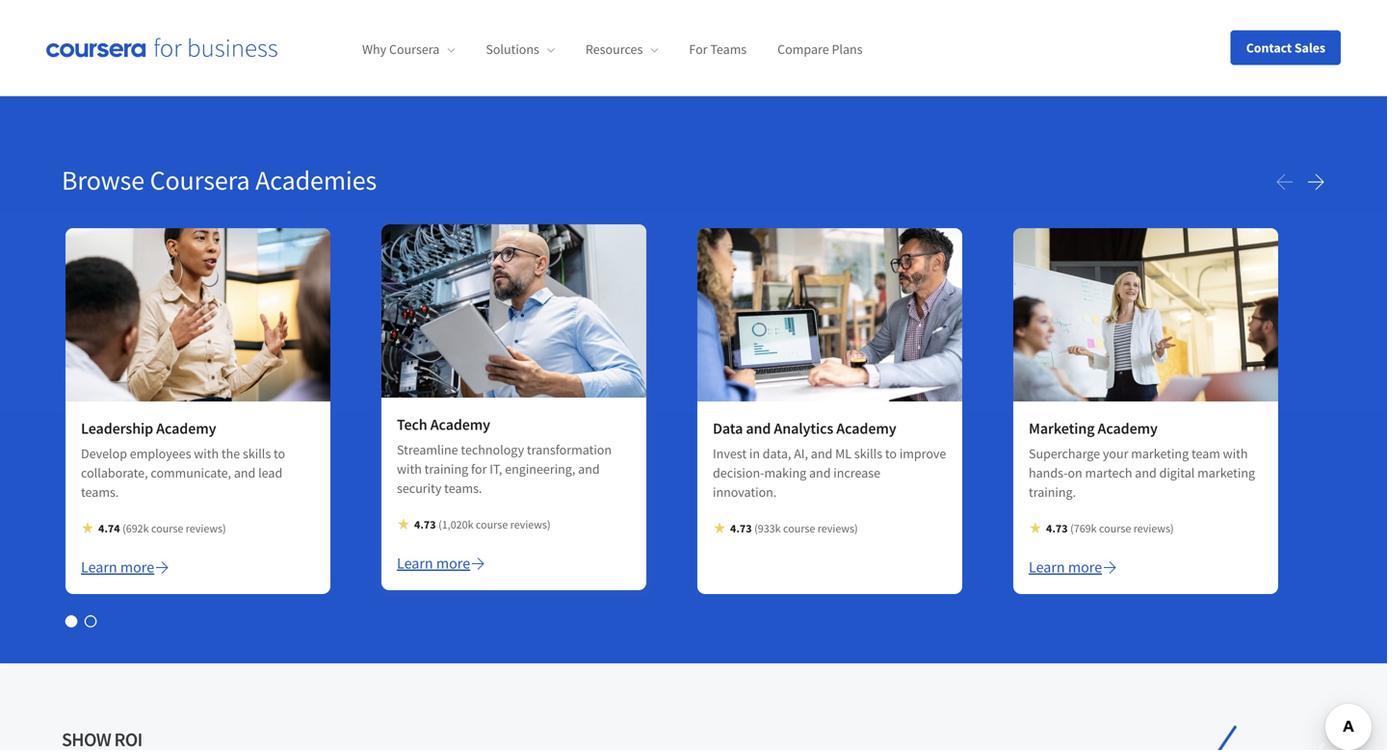 Task type: vqa. For each thing, say whether or not it's contained in the screenshot.


Task type: locate. For each thing, give the bounding box(es) containing it.
employees left curated
[[145, 33, 232, 57]]

with
[[194, 445, 219, 462], [1224, 445, 1248, 462], [397, 460, 422, 478]]

reviews for employees
[[186, 521, 223, 536]]

and down the
[[234, 464, 256, 482]]

1 to from the left
[[274, 445, 285, 462]]

it professional holding tablet inspecting technical equipment image
[[382, 224, 647, 398]]

and right "ai,"
[[811, 445, 833, 462]]

levels.
[[62, 60, 112, 84]]

skills up lead
[[243, 445, 271, 462]]

more
[[436, 554, 470, 573], [120, 558, 154, 577], [1069, 558, 1103, 577]]

1 vertical spatial coursera
[[150, 163, 250, 197]]

) for your
[[1171, 521, 1174, 536]]

0 horizontal spatial more
[[120, 558, 154, 577]]

learn more link down '769k'
[[1029, 556, 1118, 579]]

) for employees
[[223, 521, 226, 536]]

1,020k
[[442, 517, 474, 532]]

and down transformation
[[578, 460, 600, 478]]

more down '769k'
[[1069, 558, 1103, 577]]

skills
[[243, 445, 271, 462], [855, 445, 883, 462]]

learn down 4.73 ( 769k course reviews )
[[1029, 558, 1066, 577]]

and up in
[[746, 419, 771, 438]]

2 horizontal spatial with
[[1224, 445, 1248, 462]]

academy up ml
[[837, 419, 897, 438]]

0 horizontal spatial to
[[274, 445, 285, 462]]

0 horizontal spatial marketing
[[1132, 445, 1189, 462]]

1 horizontal spatial more
[[436, 554, 470, 573]]

academy up communicate,
[[156, 419, 216, 438]]

it,
[[490, 460, 502, 478]]

1 horizontal spatial teams.
[[444, 480, 482, 497]]

teams. inside tech academy streamline technology transformation with training for it, engineering, and security teams.
[[444, 480, 482, 497]]

4.74 ( 692k course reviews )
[[98, 521, 226, 536]]

skills inside leadership academy develop employees with the skills to collaborate, communicate, and lead teams.
[[243, 445, 271, 462]]

(
[[439, 517, 442, 532], [122, 521, 126, 536], [755, 521, 758, 536], [1071, 521, 1074, 536]]

course for employees
[[151, 521, 183, 536]]

reviews down increase
[[818, 521, 855, 536]]

teams. for tech academy
[[444, 480, 482, 497]]

course right '769k'
[[1100, 521, 1132, 536]]

solutions
[[486, 41, 540, 58]]

resources link
[[586, 41, 659, 58]]

academy inside data and analytics academy invest in data, ai, and ml skills to improve decision-making and increase innovation.
[[837, 419, 897, 438]]

4.74
[[98, 521, 120, 536]]

skills up increase
[[855, 445, 883, 462]]

4.73
[[414, 517, 436, 532], [730, 521, 752, 536], [1047, 521, 1068, 536]]

learn down security
[[397, 554, 433, 573]]

1 horizontal spatial marketing
[[1198, 464, 1256, 482]]

reviews for your
[[1134, 521, 1171, 536]]

1 skills from the left
[[243, 445, 271, 462]]

with right team
[[1224, 445, 1248, 462]]

course right 1,020k in the left of the page
[[476, 517, 508, 532]]

academy up 'technology' on the left bottom of the page
[[431, 415, 491, 434]]

0 vertical spatial your
[[105, 33, 141, 57]]

to
[[274, 445, 285, 462], [886, 445, 897, 462]]

through
[[493, 33, 557, 57]]

reviews down communicate,
[[186, 521, 223, 536]]

security
[[397, 480, 442, 497]]

to left improve
[[886, 445, 897, 462]]

employees up communicate,
[[130, 445, 191, 462]]

your right offer
[[105, 33, 141, 57]]

to inside data and analytics academy invest in data, ai, and ml skills to improve decision-making and increase innovation.
[[886, 445, 897, 462]]

contact sales
[[1247, 39, 1326, 56]]

reviews down digital
[[1134, 521, 1171, 536]]

0 horizontal spatial learn
[[81, 558, 117, 577]]

academy
[[431, 415, 491, 434], [156, 419, 216, 438], [837, 419, 897, 438], [1098, 419, 1158, 438]]

plans
[[832, 41, 863, 58]]

4.73 left '769k'
[[1047, 521, 1068, 536]]

( right 4.74
[[122, 521, 126, 536]]

more down 1,020k in the left of the page
[[436, 554, 470, 573]]

0 horizontal spatial with
[[194, 445, 219, 462]]

1 horizontal spatial your
[[1103, 445, 1129, 462]]

0 horizontal spatial learn more link
[[81, 556, 170, 579]]

teams. down the collaborate,
[[81, 484, 119, 501]]

4.73 for supercharge
[[1047, 521, 1068, 536]]

learn for leadership
[[81, 558, 117, 577]]

( down the innovation.
[[755, 521, 758, 536]]

learn for marketing
[[1029, 558, 1066, 577]]

lead
[[258, 464, 283, 482]]

2 horizontal spatial learn
[[1029, 558, 1066, 577]]

browse
[[62, 163, 145, 197]]

for
[[689, 41, 708, 58]]

0 horizontal spatial teams.
[[81, 484, 119, 501]]

( for supercharge
[[1071, 521, 1074, 536]]

browse coursera academies
[[62, 163, 377, 197]]

marketing
[[1132, 445, 1189, 462], [1198, 464, 1256, 482]]

learn more for tech
[[397, 554, 470, 573]]

learn more for leadership
[[81, 558, 154, 577]]

4.73 for streamline
[[414, 517, 436, 532]]

1 vertical spatial employees
[[130, 445, 191, 462]]

learn for tech
[[397, 554, 433, 573]]

1 horizontal spatial with
[[397, 460, 422, 478]]

) down 'engineering,' in the bottom of the page
[[547, 517, 551, 532]]

) down communicate,
[[223, 521, 226, 536]]

marketing
[[1029, 419, 1095, 438]]

) for technology
[[547, 517, 551, 532]]

course
[[476, 517, 508, 532], [151, 521, 183, 536], [783, 521, 816, 536], [1100, 521, 1132, 536]]

learn more
[[397, 554, 470, 573], [81, 558, 154, 577], [1029, 558, 1103, 577]]

academy inside marketing academy supercharge your marketing team with hands-on martech and digital marketing training.
[[1098, 419, 1158, 438]]

1 horizontal spatial to
[[886, 445, 897, 462]]

1 horizontal spatial coursera
[[389, 41, 440, 58]]

learn down 4.74
[[81, 558, 117, 577]]

teams. for leadership academy
[[81, 484, 119, 501]]

2 to from the left
[[886, 445, 897, 462]]

2 skills from the left
[[855, 445, 883, 462]]

why coursera
[[362, 41, 440, 58]]

teams
[[711, 41, 747, 58]]

1 horizontal spatial learn more link
[[397, 552, 486, 575]]

0 vertical spatial coursera
[[389, 41, 440, 58]]

( down training.
[[1071, 521, 1074, 536]]

collaborate,
[[81, 464, 148, 482]]

why coursera link
[[362, 41, 455, 58]]

why
[[362, 41, 387, 58]]

more for marketing
[[1069, 558, 1103, 577]]

learn more link down 692k
[[81, 556, 170, 579]]

solutions link
[[486, 41, 555, 58]]

0 horizontal spatial coursera
[[150, 163, 250, 197]]

academy inside tech academy streamline technology transformation with training for it, engineering, and security teams.
[[431, 415, 491, 434]]

digital
[[1160, 464, 1195, 482]]

and right teams
[[750, 33, 781, 57]]

skill
[[300, 33, 332, 57]]

transformation
[[527, 441, 612, 459]]

marketing up digital
[[1132, 445, 1189, 462]]

1 horizontal spatial skills
[[855, 445, 883, 462]]

teams. down for
[[444, 480, 482, 497]]

)
[[547, 517, 551, 532], [223, 521, 226, 536], [855, 521, 858, 536], [1171, 521, 1174, 536]]

( down security
[[439, 517, 442, 532]]

progress
[[420, 33, 489, 57]]

( for streamline
[[439, 517, 442, 532]]

to up lead
[[274, 445, 285, 462]]

4.73 left 933k
[[730, 521, 752, 536]]

1 horizontal spatial learn
[[397, 554, 433, 573]]

academy up martech
[[1098, 419, 1158, 438]]

academy for marketing academy
[[1098, 419, 1158, 438]]

with left the
[[194, 445, 219, 462]]

learn more link for tech
[[397, 552, 486, 575]]

learn more down 4.74
[[81, 558, 154, 577]]

more down 692k
[[120, 558, 154, 577]]

invest
[[713, 445, 747, 462]]

technology
[[461, 441, 524, 459]]

1 horizontal spatial 4.73
[[730, 521, 752, 536]]

with up security
[[397, 460, 422, 478]]

0 vertical spatial employees
[[145, 33, 232, 57]]

academies
[[255, 163, 377, 197]]

tech
[[397, 415, 428, 434]]

marketing down team
[[1198, 464, 1256, 482]]

4.73 left 1,020k in the left of the page
[[414, 517, 436, 532]]

two individuals discussing graphs shown on laptop screen image
[[698, 228, 963, 402]]

0 horizontal spatial 4.73
[[414, 517, 436, 532]]

advanced
[[784, 33, 862, 57]]

coursera for why
[[389, 41, 440, 58]]

0 horizontal spatial learn more
[[81, 558, 154, 577]]

692k
[[126, 521, 149, 536]]

your up martech
[[1103, 445, 1129, 462]]

teams.
[[444, 480, 482, 497], [81, 484, 119, 501]]

1 vertical spatial your
[[1103, 445, 1129, 462]]

learn more for marketing
[[1029, 558, 1103, 577]]

improve
[[900, 445, 947, 462]]

learn
[[397, 554, 433, 573], [81, 558, 117, 577], [1029, 558, 1066, 577]]

2 horizontal spatial learn more link
[[1029, 556, 1118, 579]]

and left digital
[[1136, 464, 1157, 482]]

coursera
[[389, 41, 440, 58], [150, 163, 250, 197]]

academy inside leadership academy develop employees with the skills to collaborate, communicate, and lead teams.
[[156, 419, 216, 438]]

paths
[[335, 33, 380, 57]]

1 horizontal spatial learn more
[[397, 554, 470, 573]]

learn more down 1,020k in the left of the page
[[397, 554, 470, 573]]

team leader speaking to a group of people image
[[66, 228, 331, 402]]

training
[[425, 460, 469, 478]]

1 vertical spatial marketing
[[1198, 464, 1256, 482]]

communicate,
[[151, 464, 231, 482]]

course right 692k
[[151, 521, 183, 536]]

0 horizontal spatial skills
[[243, 445, 271, 462]]

analytics
[[774, 419, 834, 438]]

learn more link
[[397, 552, 486, 575], [81, 556, 170, 579], [1029, 556, 1118, 579]]

learn more link down 1,020k in the left of the page
[[397, 552, 486, 575]]

contact
[[1247, 39, 1292, 56]]

beginner,
[[560, 33, 635, 57]]

with inside leadership academy develop employees with the skills to collaborate, communicate, and lead teams.
[[194, 445, 219, 462]]

course right 933k
[[783, 521, 816, 536]]

and inside tech academy streamline technology transformation with training for it, engineering, and security teams.
[[578, 460, 600, 478]]

your
[[105, 33, 141, 57], [1103, 445, 1129, 462]]

learn more down '769k'
[[1029, 558, 1103, 577]]

teams. inside leadership academy develop employees with the skills to collaborate, communicate, and lead teams.
[[81, 484, 119, 501]]

employees
[[145, 33, 232, 57], [130, 445, 191, 462]]

4.73 ( 933k course reviews )
[[730, 521, 858, 536]]

and
[[750, 33, 781, 57], [746, 419, 771, 438], [811, 445, 833, 462], [578, 460, 600, 478], [234, 464, 256, 482], [810, 464, 831, 482], [1136, 464, 1157, 482]]

2 horizontal spatial 4.73
[[1047, 521, 1068, 536]]

leadership
[[81, 419, 153, 438]]

2 horizontal spatial learn more
[[1029, 558, 1103, 577]]

reviews
[[510, 517, 547, 532], [186, 521, 223, 536], [818, 521, 855, 536], [1134, 521, 1171, 536]]

hands-
[[1029, 464, 1068, 482]]

) down increase
[[855, 521, 858, 536]]

0 horizontal spatial your
[[105, 33, 141, 57]]

2 horizontal spatial more
[[1069, 558, 1103, 577]]

more for tech
[[436, 554, 470, 573]]

reviews down 'engineering,' in the bottom of the page
[[510, 517, 547, 532]]

4.73 ( 769k course reviews )
[[1047, 521, 1174, 536]]

0 vertical spatial marketing
[[1132, 445, 1189, 462]]

resources
[[586, 41, 643, 58]]

) down digital
[[1171, 521, 1174, 536]]

curated
[[236, 33, 296, 57]]



Task type: describe. For each thing, give the bounding box(es) containing it.
marketing professional in front of whiteboard brainstorming with team image
[[1014, 228, 1279, 402]]

data,
[[763, 445, 792, 462]]

marketing academy supercharge your marketing team with hands-on martech and digital marketing training.
[[1029, 419, 1256, 501]]

and right "making" at the bottom
[[810, 464, 831, 482]]

compare plans
[[778, 41, 863, 58]]

reviews for technology
[[510, 517, 547, 532]]

employees inside "offer your employees curated skill paths that progress through beginner, intermediate, and advanced levels."
[[145, 33, 232, 57]]

data and analytics academy invest in data, ai, and ml skills to improve decision-making and increase innovation.
[[713, 419, 947, 501]]

tech academy streamline technology transformation with training for it, engineering, and security teams.
[[397, 415, 612, 497]]

course for your
[[1100, 521, 1132, 536]]

engineering,
[[505, 460, 576, 478]]

data
[[713, 419, 743, 438]]

that
[[384, 33, 416, 57]]

in
[[750, 445, 760, 462]]

innovation.
[[713, 484, 777, 501]]

learn more link for marketing
[[1029, 556, 1118, 579]]

with inside tech academy streamline technology transformation with training for it, engineering, and security teams.
[[397, 460, 422, 478]]

leadership academy develop employees with the skills to collaborate, communicate, and lead teams.
[[81, 419, 285, 501]]

intermediate,
[[639, 33, 746, 57]]

compare plans link
[[778, 41, 863, 58]]

more for leadership
[[120, 558, 154, 577]]

the
[[222, 445, 240, 462]]

for teams link
[[689, 41, 747, 58]]

sales
[[1295, 39, 1326, 56]]

compare
[[778, 41, 829, 58]]

skills inside data and analytics academy invest in data, ai, and ml skills to improve decision-making and increase innovation.
[[855, 445, 883, 462]]

making
[[765, 464, 807, 482]]

ai,
[[794, 445, 809, 462]]

with inside marketing academy supercharge your marketing team with hands-on martech and digital marketing training.
[[1224, 445, 1248, 462]]

) for academy
[[855, 521, 858, 536]]

course for academy
[[783, 521, 816, 536]]

offer your employees curated skill paths that progress through beginner, intermediate, and advanced levels.
[[62, 33, 862, 84]]

develop
[[81, 445, 127, 462]]

course for technology
[[476, 517, 508, 532]]

to inside leadership academy develop employees with the skills to collaborate, communicate, and lead teams.
[[274, 445, 285, 462]]

and inside "offer your employees curated skill paths that progress through beginner, intermediate, and advanced levels."
[[750, 33, 781, 57]]

for teams
[[689, 41, 747, 58]]

933k
[[758, 521, 781, 536]]

and inside leadership academy develop employees with the skills to collaborate, communicate, and lead teams.
[[234, 464, 256, 482]]

ml
[[836, 445, 852, 462]]

decision-
[[713, 464, 765, 482]]

your inside marketing academy supercharge your marketing team with hands-on martech and digital marketing training.
[[1103, 445, 1129, 462]]

for
[[471, 460, 487, 478]]

slides element
[[62, 612, 1326, 631]]

4.73 ( 1,020k course reviews )
[[414, 517, 551, 532]]

coursera for business image
[[46, 38, 278, 58]]

learn more link for leadership
[[81, 556, 170, 579]]

reviews for academy
[[818, 521, 855, 536]]

supercharge
[[1029, 445, 1101, 462]]

your inside "offer your employees curated skill paths that progress through beginner, intermediate, and advanced levels."
[[105, 33, 141, 57]]

769k
[[1074, 521, 1097, 536]]

on
[[1068, 464, 1083, 482]]

streamline
[[397, 441, 458, 459]]

( for develop
[[122, 521, 126, 536]]

( for analytics
[[755, 521, 758, 536]]

contact sales button
[[1231, 30, 1341, 65]]

offer
[[62, 33, 101, 57]]

increase
[[834, 464, 881, 482]]

academy for tech academy
[[431, 415, 491, 434]]

and inside marketing academy supercharge your marketing team with hands-on martech and digital marketing training.
[[1136, 464, 1157, 482]]

coursera for browse
[[150, 163, 250, 197]]

martech
[[1086, 464, 1133, 482]]

employees inside leadership academy develop employees with the skills to collaborate, communicate, and lead teams.
[[130, 445, 191, 462]]

academy for leadership academy
[[156, 419, 216, 438]]

4.73 for analytics
[[730, 521, 752, 536]]

training.
[[1029, 484, 1077, 501]]

team
[[1192, 445, 1221, 462]]



